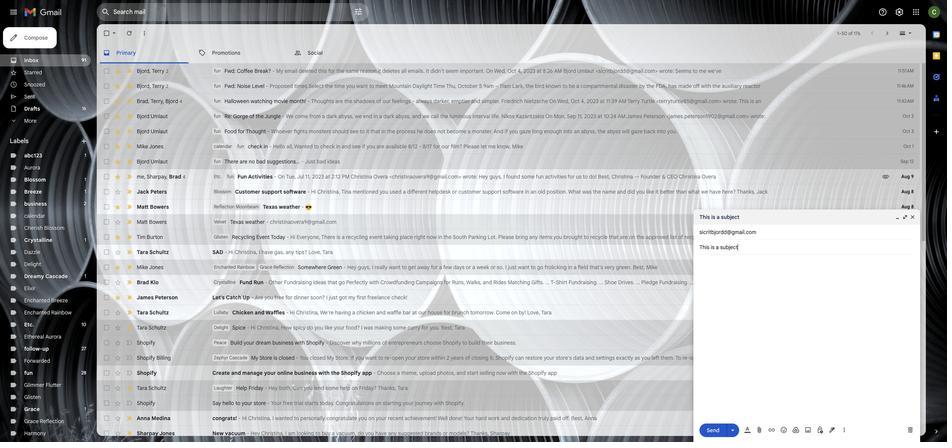 Task type: vqa. For each thing, say whether or not it's contained in the screenshot.


Task type: describe. For each thing, give the bounding box(es) containing it.
personally
[[300, 415, 325, 422]]

aug 8 for hi everyone, there is a recycling event taking place right now in the south parking lot. please bring any items you brought to recycle that are on the approved list of recyclable items. thank you, tim
[[902, 234, 914, 240]]

bowers for moonbeam
[[150, 204, 169, 211]]

subject
[[721, 214, 740, 221]]

3 ... from the left
[[636, 279, 640, 286]]

fun inside fun re: gorge of the jungle - we come from a dark abyss, we end in a dark abyss, and we call the luminous interval life. nikos kazantzakis on mon, sep 11, 2023 at 10:24 am james peterson <james.peterson1902@gmail.com> wrote:
[[214, 113, 221, 119]]

37 ͏‌ from the left
[[606, 370, 607, 377]]

fun inside fun food for thought - whoever fights monsters should see to it that in the process he does not become a monster. and if you gaze long enough into an abyss, the abyss will gaze back into you.
[[214, 128, 221, 134]]

1 jack from the left
[[137, 189, 149, 195]]

1 horizontal spatial aurora
[[45, 334, 61, 341]]

2 ... from the left
[[599, 279, 603, 286]]

22 ͏‌ from the left
[[586, 370, 587, 377]]

friday
[[249, 385, 263, 392]]

brad , terry , bjord 4
[[137, 98, 182, 104]]

i left am
[[285, 430, 287, 437]]

2 bad from the left
[[317, 158, 326, 165]]

2 vertical spatial thanks,
[[470, 430, 489, 437]]

1 horizontal spatial you.
[[667, 128, 677, 135]]

0 horizontal spatial abyss,
[[338, 113, 354, 120]]

enchanted rainbow inside labels navigation
[[24, 310, 72, 316]]

settings image
[[895, 8, 904, 17]]

brunch
[[452, 310, 469, 316]]

0 horizontal spatial guys,
[[358, 264, 371, 271]]

24 ͏‌ from the left
[[588, 370, 590, 377]]

0 vertical spatial there
[[224, 158, 238, 165]]

more image
[[141, 29, 148, 37]]

or left so.
[[490, 264, 496, 271]]

3 ͏‌ from the left
[[560, 370, 561, 377]]

15 ͏‌ from the left
[[576, 370, 578, 377]]

forwarded
[[24, 358, 50, 365]]

are right recycle
[[620, 234, 628, 241]]

of right years
[[465, 355, 470, 362]]

fwd: for fwd: coffee break?
[[224, 68, 236, 74]]

interval
[[472, 113, 490, 120]]

want up shadows
[[356, 83, 368, 90]]

1 vertical spatial james
[[137, 294, 154, 301]]

1 vertical spatial breeze
[[51, 297, 68, 304]]

40 ͏‌ from the left
[[610, 370, 611, 377]]

best, right do!
[[598, 173, 610, 180]]

1 into from the left
[[563, 128, 572, 135]]

1 vertical spatial sep
[[901, 159, 909, 164]]

in up check in - hello all, wanted to check in and see if you are available 8/12 - 8/17 for our film? please let me know, mike
[[382, 128, 386, 135]]

of right shadows
[[376, 98, 381, 105]]

1 vertical spatial love,
[[527, 310, 540, 316]]

the left abyss
[[598, 128, 606, 135]]

tara down brunch
[[455, 325, 465, 331]]

hi right spice
[[251, 325, 256, 331]]

tara up 'green'
[[322, 249, 333, 256]]

2 horizontal spatial any
[[529, 234, 538, 241]]

1 horizontal spatial have
[[375, 430, 387, 437]]

2 software from the left
[[503, 189, 524, 195]]

runs,
[[452, 279, 465, 286]]

1 vertical spatial see
[[352, 143, 361, 150]]

how
[[281, 325, 292, 331]]

first
[[357, 294, 366, 301]]

the left shadows
[[344, 98, 352, 105]]

the left same
[[337, 68, 344, 74]]

dedication
[[511, 415, 537, 422]]

tara schultz for spice
[[137, 325, 166, 331]]

simpler.
[[482, 98, 500, 105]]

forwarded link
[[24, 358, 50, 365]]

and right "work"
[[501, 415, 510, 422]]

to right the wanted
[[294, 415, 299, 422]]

mike up the me , sharpay , brad 4
[[137, 143, 148, 150]]

minimize image
[[895, 214, 901, 220]]

1 open from the left
[[392, 355, 404, 362]]

monster.
[[472, 128, 493, 135]]

1 vertical spatial free
[[283, 400, 293, 407]]

0 horizontal spatial your
[[271, 400, 282, 407]]

shopify left billing
[[137, 355, 155, 362]]

grace reflection inside row
[[260, 265, 294, 270]]

bjord umlaut for there
[[137, 158, 168, 165]]

enchanted rainbow inside row
[[214, 265, 255, 270]]

176
[[854, 30, 860, 36]]

or right the 'helpdesk'
[[452, 189, 457, 195]]

2 vertical spatial blossom
[[44, 225, 64, 232]]

1 horizontal spatial if
[[505, 128, 508, 135]]

2 re- from the left
[[683, 355, 690, 362]]

1 horizontal spatial calendar
[[214, 144, 232, 149]]

compartmental
[[581, 83, 617, 90]]

a right 'used'
[[403, 189, 406, 195]]

we
[[286, 113, 293, 120]]

2 horizontal spatial abyss,
[[581, 128, 596, 135]]

tim burton
[[137, 234, 163, 241]]

0 vertical spatial sep
[[567, 113, 576, 120]]

lullaby
[[214, 310, 228, 316]]

your left online
[[264, 370, 276, 377]]

7 row from the top
[[97, 154, 920, 169]]

crystalline for crystalline fund run - other fundraising ideas that go perfectly with crowdfunding campaigns for runs, walks, and rides matching gifts. ... t-shirt fundraising. ... shoe drives. ... pledge fundraising. ... volunteer grants.
[[214, 280, 236, 285]]

0 horizontal spatial store
[[254, 400, 266, 407]]

11 row from the top
[[97, 215, 920, 230]]

😎 image
[[305, 204, 312, 211]]

christina, left the wanted
[[248, 415, 271, 422]]

of right millions
[[382, 340, 387, 347]]

1 vertical spatial business
[[272, 340, 293, 347]]

21 ͏‌ from the left
[[584, 370, 586, 377]]

with right off
[[701, 83, 711, 90]]

27
[[81, 346, 86, 352]]

starts
[[305, 400, 319, 407]]

2 vertical spatial grace
[[24, 418, 39, 425]]

a inside this is a subject dialog
[[717, 214, 720, 221]]

0 horizontal spatial was
[[364, 325, 373, 331]]

it
[[426, 68, 429, 74]]

tab list containing primary
[[97, 42, 926, 63]]

11 ͏‌ from the left
[[571, 370, 572, 377]]

on down known
[[549, 98, 556, 105]]

0 vertical spatial 11,
[[578, 113, 583, 120]]

today
[[271, 234, 285, 241]]

3 christina from the left
[[679, 173, 700, 180]]

1 horizontal spatial peterson
[[644, 113, 665, 120]]

2 vertical spatial that
[[328, 279, 337, 286]]

4, for 11:39
[[581, 98, 585, 105]]

2 row from the top
[[97, 79, 920, 94]]

breeze link
[[24, 189, 42, 195]]

1 horizontal spatial abyss,
[[396, 113, 411, 120]]

to right hello
[[235, 400, 240, 407]]

you left 'used'
[[380, 189, 388, 195]]

tara down tim burton
[[137, 249, 148, 256]]

crowdfunding
[[380, 279, 414, 286]]

1 horizontal spatial do
[[358, 430, 364, 437]]

dreamy cascade link
[[24, 273, 68, 280]]

a right "be"
[[576, 83, 579, 90]]

terry for fwd: coffee break?
[[152, 67, 164, 74]]

their
[[482, 340, 493, 347]]

should
[[332, 128, 349, 135]]

emails.
[[408, 68, 425, 74]]

activities
[[545, 173, 567, 180]]

halloween
[[224, 98, 249, 105]]

recyclable
[[685, 234, 709, 241]]

umlaut for we come from a dark abyss, we end in a dark abyss, and we call the luminous interval life. nikos kazantzakis on mon, sep 11, 2023 at 10:24 am james peterson <james.peterson1902@gmail.com> wrote:
[[151, 113, 168, 120]]

your right 'build'
[[244, 340, 254, 347]]

, for fun halloween watching movie month! - thoughts are the shadows of our feelings - always darker, emptier and simpler. friedrich nietzsche on wed, oct 4, 2023 at 11:39 am terry turtle <terryturtle85@gmail.com> wrote: this is an
[[148, 98, 150, 104]]

1 horizontal spatial was
[[582, 189, 592, 195]]

tara up "anna medina" at the left bottom
[[137, 385, 147, 392]]

2 horizontal spatial we
[[701, 189, 708, 195]]

28 ͏‌ from the left
[[594, 370, 595, 377]]

or right days
[[466, 264, 471, 271]]

shopify up "anna medina" at the left bottom
[[137, 400, 155, 407]]

glisten for glisten
[[24, 394, 41, 401]]

promotions tab
[[192, 42, 288, 63]]

row containing james peterson
[[97, 290, 920, 305]]

refresh image
[[125, 29, 133, 37]]

toggle confidential mode image
[[816, 427, 824, 434]]

6 cell from the top
[[893, 339, 920, 347]]

christina, up dream
[[257, 325, 280, 331]]

you left available
[[367, 143, 375, 150]]

aug 8 up pop out icon
[[902, 204, 914, 210]]

1 for grace
[[84, 407, 86, 412]]

in left field
[[568, 264, 572, 271]]

0 horizontal spatial me
[[137, 173, 144, 180]]

1 tim from the left
[[137, 234, 145, 241]]

fun left fun
[[227, 174, 234, 180]]

more options image
[[842, 427, 847, 434]]

grants.
[[719, 279, 737, 286]]

fun inside fun fwd: coffee break? - my email deleted this for the same reason it deletes all emails. it didn't seem important. on wed, oct 4, 2023 at 8:26 am bjord umlaut <sicritbjordd@gmail.com> wrote: seems to me we've
[[214, 68, 221, 74]]

having
[[335, 310, 351, 316]]

on left tue,
[[278, 173, 285, 180]]

1 horizontal spatial weather
[[279, 204, 300, 211]]

1 vertical spatial there
[[321, 234, 335, 241]]

fun up old
[[536, 173, 544, 180]]

helpdesk
[[429, 189, 451, 195]]

place
[[400, 234, 413, 241]]

choose
[[377, 370, 396, 377]]

<james.peterson1902@gmail.com>
[[666, 113, 749, 120]]

deleted
[[299, 68, 317, 74]]

shopify down if
[[341, 370, 361, 377]]

1 app from the left
[[362, 370, 372, 377]]

fund
[[239, 279, 252, 286]]

are down time
[[335, 98, 343, 105]]

you right are
[[265, 294, 273, 301]]

more button
[[0, 115, 91, 127]]

1 ͏‌ from the left
[[557, 370, 559, 377]]

0 horizontal spatial 11,
[[305, 173, 311, 180]]

oct 3 for whoever fights monsters should see to it that in the process he does not become a monster. and if you gaze long enough into an abyss, the abyss will gaze back into you.
[[903, 128, 914, 134]]

27 ͏‌ from the left
[[592, 370, 594, 377]]

2 vertical spatial am
[[618, 113, 626, 120]]

and down are
[[255, 310, 264, 316]]

pop out image
[[902, 214, 908, 220]]

in left old
[[525, 189, 529, 195]]

13 row from the top
[[97, 245, 920, 260]]

shopify right "it,"
[[496, 355, 514, 362]]

well
[[438, 415, 448, 422]]

2 fundraising. from the left
[[659, 279, 689, 286]]

abc123 link
[[24, 152, 42, 159]]

0 vertical spatial this
[[739, 98, 749, 105]]

6 row from the top
[[97, 139, 920, 154]]

this inside dialog
[[700, 214, 710, 221]]

0 horizontal spatial our
[[383, 98, 391, 105]]

primary
[[116, 49, 136, 56]]

1 horizontal spatial we
[[423, 113, 429, 120]]

emptier
[[451, 98, 470, 105]]

mike jones for somewhere
[[137, 264, 163, 271]]

0 horizontal spatial go
[[339, 279, 345, 286]]

friedrich
[[501, 98, 523, 105]]

2 horizontal spatial business
[[294, 370, 317, 377]]

23 ͏‌ from the left
[[587, 370, 588, 377]]

film?
[[451, 143, 462, 150]]

2 open from the left
[[690, 355, 702, 362]]

bjord umlaut for re:
[[137, 113, 168, 120]]

compose
[[24, 34, 48, 41]]

0 vertical spatial just
[[508, 264, 517, 271]]

to
[[676, 355, 681, 362]]

2:12
[[331, 173, 340, 180]]

come
[[496, 310, 510, 316]]

row containing brad klo
[[97, 275, 920, 290]]

0 horizontal spatial breeze
[[24, 189, 42, 195]]

hey right vacuum
[[251, 430, 260, 437]]

pledge
[[641, 279, 658, 286]]

1 horizontal spatial etc.
[[214, 174, 222, 180]]

the left jungle
[[256, 113, 264, 120]]

christina, down the wanted
[[261, 430, 284, 437]]

1 vertical spatial just
[[329, 294, 338, 301]]

james peterson
[[137, 294, 178, 301]]

the left bird
[[526, 83, 534, 90]]

all
[[401, 68, 407, 74]]

want up matching
[[518, 264, 530, 271]]

to left recycle
[[584, 234, 589, 241]]

2 christina from the left
[[612, 173, 633, 180]]

a right buy
[[332, 430, 335, 437]]

26 ͏‌ from the left
[[591, 370, 592, 377]]

starred link
[[24, 69, 42, 76]]

9 ͏‌ from the left
[[568, 370, 569, 377]]

matt bowers for moonbeam
[[137, 204, 169, 211]]

used
[[390, 189, 401, 195]]

0 vertical spatial free
[[275, 294, 284, 301]]

store,
[[715, 355, 729, 362]]

with up lend
[[318, 370, 330, 377]]

row containing me
[[97, 169, 920, 184]]

14 ͏‌ from the left
[[575, 370, 576, 377]]

fwd: for fwd: noise level
[[224, 83, 236, 90]]

1 vertical spatial brad
[[169, 173, 181, 180]]

14 row from the top
[[97, 260, 920, 275]]

1 bad from the left
[[256, 158, 266, 165]]

4 row from the top
[[97, 109, 920, 124]]

the right by
[[646, 83, 654, 90]]

sharpay down "work"
[[490, 430, 510, 437]]

0 horizontal spatial we
[[355, 113, 362, 120]]

ethereal aurora link
[[24, 334, 61, 341]]

fun inside fun halloween watching movie month! - thoughts are the shadows of our feelings - always darker, emptier and simpler. friedrich nietzsche on wed, oct 4, 2023 at 11:39 am terry turtle <terryturtle85@gmail.com> wrote: this is an
[[214, 98, 221, 104]]

32 ͏‌ from the left
[[599, 370, 601, 377]]

please for lot.
[[498, 234, 514, 241]]

25 ͏‌ from the left
[[590, 370, 591, 377]]

mountain
[[389, 83, 411, 90]]

cascade for dreamy
[[45, 273, 68, 280]]

wed, for nietzsche
[[557, 98, 569, 105]]

mon,
[[554, 113, 566, 120]]

vacuum,
[[336, 430, 356, 437]]

30 ͏‌ from the left
[[596, 370, 598, 377]]

tara down 'theme,'
[[397, 385, 408, 392]]

5 row from the top
[[97, 124, 920, 139]]

food?
[[346, 325, 360, 331]]

1 horizontal spatial store
[[417, 355, 430, 362]]

i left found
[[504, 173, 505, 180]]

2 horizontal spatial my
[[327, 355, 334, 362]]

we're
[[320, 310, 334, 316]]

2 jack from the left
[[757, 189, 768, 195]]

2 anna from the left
[[585, 415, 597, 422]]

1 horizontal spatial an
[[574, 128, 580, 135]]

your up congrats! - hi christina, i wanted to personally congratulate you on your recent achievement! well done! your hard work and dedication truly paid off. best, anna
[[403, 400, 413, 407]]

umlaut for whoever fights monsters should see to it that in the process he does not become a monster. and if you gaze long enough into an abyss, the abyss will gaze back into you.
[[151, 128, 168, 135]]

11:42 am
[[897, 98, 914, 104]]

1 horizontal spatial any
[[388, 430, 397, 437]]

hey left both,
[[269, 385, 278, 392]]

10 ͏‌ from the left
[[569, 370, 571, 377]]

2 vertical spatial our
[[418, 310, 426, 316]]

cherish
[[24, 225, 43, 232]]

reflection inside reflection moonbeam texas weather
[[214, 204, 235, 210]]

few
[[443, 264, 452, 271]]

38 ͏‌ from the left
[[607, 370, 609, 377]]

today.
[[320, 400, 335, 407]]

aug for velvet texas weather - christinaovera9@gmail.com
[[902, 219, 910, 225]]

at left 2:12
[[325, 173, 330, 180]]

1 horizontal spatial texas
[[263, 204, 278, 211]]

you right vacuum,
[[365, 430, 374, 437]]

1 anna from the left
[[137, 415, 150, 422]]

a left few
[[439, 264, 442, 271]]

to left buy
[[315, 430, 320, 437]]

lot.
[[488, 234, 497, 241]]

2 horizontal spatial it
[[656, 189, 659, 195]]

20 ͏‌ from the left
[[583, 370, 584, 377]]

does
[[424, 128, 436, 135]]

brad klo
[[137, 279, 159, 286]]

from
[[309, 113, 321, 120]]

mike right know,
[[512, 143, 523, 150]]

1 vertical spatial weather
[[245, 219, 265, 226]]

the left process
[[387, 128, 395, 135]]

18 ͏‌ from the left
[[580, 370, 582, 377]]

0 vertical spatial an
[[755, 98, 761, 105]]

oct down "be"
[[571, 98, 580, 105]]

19 ͏‌ from the left
[[582, 370, 583, 377]]

1 vertical spatial some
[[393, 325, 406, 331]]

1 christina from the left
[[351, 173, 372, 180]]

39 ͏‌ from the left
[[609, 370, 610, 377]]

4 for bjord
[[180, 98, 182, 104]]

and right data
[[585, 355, 595, 362]]

left
[[652, 355, 659, 362]]

peace
[[214, 340, 227, 346]]

am for 8:26
[[554, 68, 562, 74]]

10 row from the top
[[97, 200, 920, 215]]

0 horizontal spatial love,
[[309, 249, 321, 256]]

fun inside fun there are no bad suggestions... - just bad ideas
[[214, 159, 221, 164]]

0 vertical spatial like
[[646, 189, 654, 195]]

bowers for texas
[[149, 219, 167, 226]]

7 ͏‌ from the left
[[565, 370, 567, 377]]

your left recent
[[376, 415, 387, 422]]

2 vertical spatial some
[[326, 385, 339, 392]]

8 for hi everyone, there is a recycling event taking place right now in the south parking lot. please bring any items you brought to recycle that are on the approved list of recyclable items. thank you, tim
[[911, 234, 914, 240]]

theme,
[[401, 370, 418, 377]]

2 vertical spatial jones
[[159, 430, 175, 437]]

parking
[[468, 234, 486, 241]]

1 closed from the left
[[279, 355, 295, 362]]

delight for delight spice - hi christina, how spicy do you like your food? i was making some curry for you. best, tara
[[214, 325, 228, 331]]

1 for blossom
[[84, 177, 86, 183]]

fun halloween watching movie month! - thoughts are the shadows of our feelings - always darker, emptier and simpler. friedrich nietzsche on wed, oct 4, 2023 at 11:39 am terry turtle <terryturtle85@gmail.com> wrote: this is an
[[214, 98, 761, 105]]

22 row from the top
[[97, 381, 920, 396]]

with up freelance
[[369, 279, 379, 286]]

insert emoji ‪(⌘⇧2)‬ image
[[780, 427, 788, 434]]

11:51 am
[[898, 68, 914, 74]]

hi up 😎 image
[[311, 189, 316, 195]]

1 vertical spatial peterson
[[155, 294, 178, 301]]

8 for christinaovera9@gmail.com
[[911, 219, 914, 225]]

0 horizontal spatial texas
[[230, 219, 244, 226]]

sad - hi christina, i have gas, any tips? love, tara
[[212, 249, 333, 256]]

1 horizontal spatial james
[[627, 113, 642, 120]]

on left approved
[[629, 234, 635, 241]]

2 horizontal spatial have
[[709, 189, 721, 195]]

hey up perfectly
[[347, 264, 357, 271]]

cell for row containing brad klo
[[893, 279, 920, 286]]

2 horizontal spatial that
[[609, 234, 619, 241]]

0 horizontal spatial my
[[251, 355, 258, 362]]

0 horizontal spatial thanks,
[[378, 385, 396, 392]]

you right time
[[346, 83, 355, 90]]

grace link
[[24, 406, 40, 413]]

crystalline fund run - other fundraising ideas that go perfectly with crowdfunding campaigns for runs, walks, and rides matching gifts. ... t-shirt fundraising. ... shoe drives. ... pledge fundraising. ... volunteer grants.
[[214, 279, 737, 286]]

cell for 14th row
[[893, 264, 920, 271]]

tara schultz for help
[[137, 385, 166, 392]]

2 check from the left
[[320, 143, 335, 150]]

18 row from the top
[[97, 320, 920, 336]]

1 dark from the left
[[326, 113, 337, 120]]

store's
[[556, 355, 572, 362]]

1 vertical spatial grace
[[24, 406, 40, 413]]

3 cell from the top
[[893, 294, 920, 302]]

and up 'he'
[[412, 113, 421, 120]]

best, right "off."
[[571, 415, 583, 422]]

all,
[[286, 143, 293, 150]]

bjord umlaut for food
[[137, 128, 168, 135]]

i left the wanted
[[272, 415, 274, 422]]

0 vertical spatial now
[[427, 234, 437, 241]]

0 horizontal spatial aurora
[[24, 164, 40, 171]]

0 vertical spatial grace
[[260, 265, 272, 270]]

2 horizontal spatial thanks,
[[737, 189, 755, 195]]

row containing brad
[[97, 94, 920, 109]]

glisten recycling event today - hi everyone, there is a recycling event taking place right now in the south parking lot. please bring any items you brought to recycle that are on the approved list of recyclable items. thank you, tim
[[214, 234, 762, 241]]

0 horizontal spatial you.
[[430, 325, 440, 331]]

he
[[417, 128, 423, 135]]

0 vertical spatial see
[[350, 128, 358, 135]]

i right soon? in the left of the page
[[326, 294, 328, 301]]

etc. inside labels navigation
[[24, 322, 34, 328]]

sharpay up peters
[[147, 173, 166, 180]]

attach files image
[[756, 427, 763, 434]]

2 horizontal spatial me
[[699, 68, 706, 74]]

1 row from the top
[[97, 63, 920, 79]]

freelance
[[367, 294, 390, 301]]

a left week
[[472, 264, 475, 271]]

mike jones for check
[[137, 143, 163, 150]]

terry for halloween watching movie month!
[[151, 98, 163, 104]]

21 row from the top
[[97, 366, 920, 381]]

2 dark from the left
[[383, 113, 394, 120]]

your left the store's
[[544, 355, 555, 362]]

you right if
[[355, 355, 364, 362]]

enchanted for enchanted rainbow 'link'
[[24, 310, 50, 316]]

back
[[644, 128, 656, 135]]

0 vertical spatial that
[[370, 128, 380, 135]]

on up 9am
[[486, 68, 493, 74]]

cell for third row from the bottom
[[893, 400, 920, 407]]

follow-up
[[24, 346, 49, 353]]

8/17
[[423, 143, 432, 150]]

than
[[676, 189, 687, 195]]

Subject field
[[700, 244, 914, 251]]

call
[[431, 113, 439, 120]]

umlaut for just bad ideas
[[151, 158, 168, 165]]

on down say hello to your store - your free trial starts today. congratulations on starting your journey with shopify. ﻿͏ ﻿͏ ﻿͏ ﻿͏ ﻿͏ ﻿͏ ﻿͏ ﻿͏ ﻿͏ ﻿͏ ﻿͏ ﻿͏ ﻿͏ ﻿͏ ﻿͏ ﻿͏ ﻿͏ ﻿͏ ﻿͏ ﻿͏ ﻿͏ ﻿͏ ﻿͏ ﻿͏ ﻿͏ ﻿͏ ﻿͏ ﻿͏ ﻿͏ ﻿͏ ﻿͏ ﻿͏ ﻿͏ ﻿͏ ﻿͏ ﻿͏ ﻿͏ ﻿͏ ﻿͏
[[368, 415, 374, 422]]

deletes
[[382, 68, 400, 74]]

16 ͏‌ from the left
[[578, 370, 579, 377]]

rainbow inside row
[[237, 265, 255, 270]]

with down spicy
[[295, 340, 305, 347]]



Task type: locate. For each thing, give the bounding box(es) containing it.
please for film?
[[464, 143, 479, 150]]

software
[[283, 189, 306, 195], [503, 189, 524, 195]]

old
[[538, 189, 545, 195]]

12 ͏‌ from the left
[[572, 370, 573, 377]]

laughter help friday - hey both, can you lend some help on friday? thanks, tara
[[214, 385, 408, 392]]

, for fun fwd: coffee break? - my email deleted this for the same reason it deletes all emails. it didn't seem important. on wed, oct 4, 2023 at 8:26 am bjord umlaut <sicritbjordd@gmail.com> wrote: seems to me we've
[[149, 67, 151, 74]]

1 horizontal spatial me
[[488, 143, 496, 150]]

0 vertical spatial bjord , terry 2
[[137, 67, 168, 74]]

8 ͏‌ from the left
[[567, 370, 568, 377]]

jones for somewhere green
[[149, 264, 163, 271]]

aug for reflection moonbeam texas weather
[[902, 204, 910, 210]]

2 closed from the left
[[310, 355, 326, 362]]

frolicking
[[545, 264, 567, 271]]

4 ... from the left
[[690, 279, 694, 286]]

is
[[750, 98, 754, 105], [711, 214, 715, 221], [337, 234, 340, 241], [274, 355, 277, 362]]

to right us
[[583, 173, 588, 180]]

wed, for important.
[[494, 68, 506, 74]]

some right lend
[[326, 385, 339, 392]]

the down the store. in the left of the page
[[331, 370, 340, 377]]

2023 down compartmental
[[587, 98, 599, 105]]

to right wanted
[[314, 143, 319, 150]]

1 vertical spatial have
[[262, 249, 273, 256]]

am
[[288, 430, 295, 437]]

recycle
[[590, 234, 608, 241]]

matt for texas
[[137, 219, 148, 226]]

1 horizontal spatial into
[[657, 128, 666, 135]]

bjord , terry 2 up brad , terry , bjord 4
[[137, 83, 168, 89]]

crystalline for crystalline
[[24, 237, 52, 244]]

tab list
[[926, 24, 947, 415], [97, 42, 926, 63]]

gaze
[[519, 128, 531, 135], [631, 128, 643, 135]]

None checkbox
[[103, 29, 110, 37], [103, 67, 110, 75], [103, 98, 110, 105], [103, 128, 110, 135], [103, 143, 110, 150], [103, 158, 110, 166], [103, 188, 110, 196], [103, 218, 110, 226], [103, 234, 110, 241], [103, 249, 110, 256], [103, 264, 110, 271], [103, 279, 110, 286], [103, 294, 110, 302], [103, 324, 110, 332], [103, 339, 110, 347], [103, 355, 110, 362], [103, 400, 110, 407], [103, 29, 110, 37], [103, 67, 110, 75], [103, 98, 110, 105], [103, 128, 110, 135], [103, 143, 110, 150], [103, 158, 110, 166], [103, 188, 110, 196], [103, 218, 110, 226], [103, 234, 110, 241], [103, 249, 110, 256], [103, 264, 110, 271], [103, 279, 110, 286], [103, 294, 110, 302], [103, 324, 110, 332], [103, 339, 110, 347], [103, 355, 110, 362], [103, 400, 110, 407]]

0 vertical spatial crystalline
[[24, 237, 52, 244]]

1 tara schultz from the top
[[137, 249, 169, 256]]

1 horizontal spatial open
[[690, 355, 702, 362]]

cell for row containing shopify billing
[[893, 355, 920, 362]]

0 vertical spatial bjord umlaut
[[137, 113, 168, 120]]

delight inside labels navigation
[[24, 261, 41, 268]]

primary tab
[[97, 42, 192, 63]]

entrepreneurs
[[388, 340, 422, 347]]

0 vertical spatial matt bowers
[[137, 204, 169, 211]]

aurora up up
[[45, 334, 61, 341]]

wrote: down auxiliary
[[723, 98, 738, 105]]

1 ... from the left
[[545, 279, 550, 286]]

0 vertical spatial calendar
[[214, 144, 232, 149]]

1 horizontal spatial tim
[[753, 234, 762, 241]]

9
[[911, 174, 914, 180]]

1 software from the left
[[283, 189, 306, 195]]

peace build your dream business with shopify - discover why millions of entrepreneurs choose shopify to build their business. ﻿͏ ﻿͏ ﻿͏ ﻿͏ ﻿͏ ﻿͏ ﻿͏ ﻿͏ ﻿͏ ﻿͏ ﻿͏ ﻿͏ ﻿͏ ﻿͏ ﻿͏ ﻿͏ ﻿͏ ﻿͏ ﻿͏ ﻿͏ ﻿͏ ﻿͏ ﻿͏ ﻿͏ ﻿͏ ﻿͏ ﻿͏ ﻿͏ ﻿͏ ﻿͏ ﻿͏ ﻿͏ ﻿͏ ﻿͏ ﻿͏ ﻿͏ ﻿͏ ﻿͏ ﻿͏ ﻿͏ ﻿͏
[[214, 340, 572, 347]]

0 horizontal spatial business
[[24, 201, 47, 207]]

glimmer flutter
[[24, 382, 61, 389]]

schultz for chicken
[[149, 310, 169, 316]]

insert files using drive image
[[792, 427, 800, 434]]

this is a subject dialog
[[694, 210, 920, 443]]

am right 11:39
[[618, 98, 626, 105]]

moonbeam
[[236, 204, 259, 210]]

enchanted rainbow
[[214, 265, 255, 270], [24, 310, 72, 316]]

2 app from the left
[[548, 370, 557, 377]]

2 horizontal spatial an
[[755, 98, 761, 105]]

check down thought
[[248, 143, 262, 150]]

customer
[[235, 189, 260, 195]]

1 vertical spatial store
[[254, 400, 266, 407]]

reflection moonbeam texas weather
[[214, 204, 300, 211]]

tab list up 11am on the top right of the page
[[97, 42, 926, 63]]

schultz
[[149, 249, 169, 256], [149, 310, 169, 316], [148, 325, 166, 331], [148, 385, 166, 392]]

jones for check in
[[149, 143, 163, 150]]

0 vertical spatial some
[[522, 173, 535, 180]]

re-
[[385, 355, 392, 362], [683, 355, 690, 362]]

by
[[639, 83, 645, 90]]

0 vertical spatial brad
[[137, 98, 148, 104]]

level
[[252, 83, 265, 90]]

overa up mentioned
[[374, 173, 388, 180]]

breeze down blossom link
[[24, 189, 42, 195]]

grace down grace link
[[24, 418, 39, 425]]

2 tim from the left
[[753, 234, 762, 241]]

41 ͏‌ from the left
[[611, 370, 613, 377]]

aurora down abc123
[[24, 164, 40, 171]]

row containing tim burton
[[97, 230, 920, 245]]

reason
[[360, 68, 377, 74]]

17 ͏‌ from the left
[[579, 370, 580, 377]]

5 cell from the top
[[893, 324, 920, 332]]

20 row from the top
[[97, 351, 920, 366]]

1 horizontal spatial wed,
[[557, 98, 569, 105]]

6 ͏‌ from the left
[[564, 370, 565, 377]]

1 vertical spatial your
[[464, 415, 474, 422]]

business inside labels navigation
[[24, 201, 47, 207]]

fundraising. down field
[[569, 279, 598, 286]]

is inside dialog
[[711, 214, 715, 221]]

blossom up breeze 'link'
[[24, 176, 46, 183]]

new vacuum - hey christina, i am looking to buy a vacuum, do you have any suggested brands or models? thanks, sharpay
[[212, 430, 510, 437]]

dream
[[256, 340, 271, 347]]

2023 left 10:24
[[584, 113, 596, 120]]

at right 'bar'
[[412, 310, 417, 316]]

8 for hi christina, tina mentioned you used a different helpdesk or customer support software in an old position. what was the name and did you like it better than what we have here? thanks, jack
[[911, 189, 914, 195]]

7
[[911, 249, 914, 255]]

sent link
[[24, 93, 35, 100]]

crystalline inside labels navigation
[[24, 237, 52, 244]]

0 horizontal spatial crystalline
[[24, 237, 52, 244]]

0 horizontal spatial into
[[563, 128, 572, 135]]

cascade inside labels navigation
[[45, 273, 68, 280]]

1 support from the left
[[262, 189, 282, 195]]

reflection up the velvet
[[214, 204, 235, 210]]

and left waffle
[[376, 310, 386, 316]]

29 ͏‌ from the left
[[595, 370, 596, 377]]

has attachment image
[[882, 173, 890, 181]]

spicy
[[293, 325, 306, 331]]

1 horizontal spatial there
[[321, 234, 335, 241]]

blossom inside blossom customer support software - hi christina, tina mentioned you used a different helpdesk or customer support software in an old position. what was the name and did you like it better than what we have here? thanks, jack
[[214, 189, 231, 195]]

fun left re: on the top left of the page
[[214, 113, 221, 119]]

sep 12
[[901, 159, 914, 164]]

restore
[[525, 355, 542, 362]]

curry
[[408, 325, 420, 331]]

1 mike jones from the top
[[137, 143, 163, 150]]

i
[[504, 173, 505, 180], [259, 249, 260, 256], [372, 264, 373, 271], [505, 264, 507, 271], [326, 294, 328, 301], [361, 325, 362, 331], [272, 415, 274, 422], [285, 430, 287, 437]]

2 mike jones from the top
[[137, 264, 163, 271]]

1 vertical spatial 3
[[911, 128, 914, 134]]

aug for blossom customer support software - hi christina, tina mentioned you used a different helpdesk or customer support software in an old position. what was the name and did you like it better than what we have here? thanks, jack
[[902, 189, 910, 195]]

row
[[97, 63, 920, 79], [97, 79, 920, 94], [97, 94, 920, 109], [97, 109, 920, 124], [97, 124, 920, 139], [97, 139, 920, 154], [97, 154, 920, 169], [97, 169, 920, 184], [97, 184, 920, 200], [97, 200, 920, 215], [97, 215, 920, 230], [97, 230, 920, 245], [97, 245, 920, 260], [97, 260, 920, 275], [97, 275, 920, 290], [97, 290, 920, 305], [97, 305, 920, 320], [97, 320, 920, 336], [97, 336, 920, 351], [97, 351, 920, 366], [97, 366, 920, 381], [97, 381, 920, 396], [97, 396, 920, 411], [97, 411, 920, 426], [97, 426, 920, 441]]

None checkbox
[[103, 82, 110, 90], [103, 113, 110, 120], [103, 173, 110, 181], [103, 203, 110, 211], [103, 309, 110, 317], [103, 370, 110, 377], [103, 385, 110, 392], [103, 415, 110, 423], [103, 430, 110, 438], [103, 82, 110, 90], [103, 113, 110, 120], [103, 173, 110, 181], [103, 203, 110, 211], [103, 309, 110, 317], [103, 370, 110, 377], [103, 385, 110, 392], [103, 415, 110, 423], [103, 430, 110, 438]]

important.
[[460, 68, 485, 74]]

2 horizontal spatial some
[[522, 173, 535, 180]]

2 support from the left
[[482, 189, 501, 195]]

brad for ,
[[137, 98, 148, 104]]

drafts
[[24, 105, 40, 112]]

10:24
[[604, 113, 616, 120]]

oct 3 up oct 1
[[903, 128, 914, 134]]

closed up online
[[279, 355, 295, 362]]

email
[[285, 68, 297, 74]]

row containing sharpay jones
[[97, 426, 920, 441]]

for
[[328, 68, 335, 74], [238, 128, 245, 135], [433, 143, 440, 150], [568, 173, 575, 180], [431, 264, 438, 271], [444, 279, 451, 286], [286, 294, 292, 301], [444, 310, 451, 316], [422, 325, 428, 331]]

main content
[[97, 24, 926, 443]]

mike jones up brad klo
[[137, 264, 163, 271]]

search mail image
[[99, 5, 113, 19]]

1 for crystalline
[[84, 237, 86, 243]]

matt bowers for texas
[[137, 219, 167, 226]]

is down reactor
[[750, 98, 754, 105]]

jones up the me , sharpay , brad 4
[[149, 143, 163, 150]]

trial
[[294, 400, 303, 407]]

0 vertical spatial if
[[505, 128, 508, 135]]

to left get
[[402, 264, 407, 271]]

grace reflection down 'gas,'
[[260, 265, 294, 270]]

0 horizontal spatial open
[[392, 355, 404, 362]]

am for 11:39
[[618, 98, 626, 105]]

1 vertical spatial jones
[[149, 264, 163, 271]]

items.
[[711, 234, 725, 241]]

delight spice - hi christina, how spicy do you like your food? i was making some curry for you. best, tara
[[214, 325, 465, 331]]

dazzle
[[24, 249, 40, 256]]

can
[[293, 385, 302, 392]]

19 row from the top
[[97, 336, 920, 351]]

3 3 from the top
[[911, 431, 914, 437]]

15 row from the top
[[97, 275, 920, 290]]

food
[[224, 128, 237, 135]]

reflection inside labels navigation
[[40, 418, 64, 425]]

2 tara schultz from the top
[[137, 310, 169, 316]]

33 ͏‌ from the left
[[601, 370, 602, 377]]

1 horizontal spatial go
[[537, 264, 543, 271]]

run
[[254, 279, 264, 286]]

1 horizontal spatial gaze
[[631, 128, 643, 135]]

tomorrow.
[[470, 310, 495, 316]]

35 ͏‌ from the left
[[603, 370, 605, 377]]

matt bowers down jack peters
[[137, 204, 169, 211]]

that right recycle
[[609, 234, 619, 241]]

a left field
[[574, 264, 577, 271]]

we've
[[708, 68, 721, 74]]

2 vertical spatial enchanted
[[24, 310, 50, 316]]

tara schultz for chicken
[[137, 310, 169, 316]]

hi
[[311, 189, 316, 195], [290, 234, 295, 241], [228, 249, 233, 256], [290, 310, 295, 316], [251, 325, 256, 331], [242, 415, 247, 422]]

fundraising. right pledge
[[659, 279, 689, 286]]

cell for eighth row from the bottom of the page
[[893, 324, 920, 332]]

delight link
[[24, 261, 41, 268]]

name
[[602, 189, 616, 195]]

we
[[355, 113, 362, 120], [423, 113, 429, 120], [701, 189, 708, 195]]

peters
[[150, 189, 167, 195]]

4 for brad
[[183, 174, 185, 180]]

23 row from the top
[[97, 396, 920, 411]]

older image
[[884, 29, 891, 37]]

8 up close icon
[[911, 204, 914, 210]]

the left name
[[593, 189, 601, 195]]

cascade down 'build'
[[229, 355, 247, 361]]

4, for 8:26
[[518, 68, 522, 74]]

selling
[[480, 370, 495, 377]]

0 horizontal spatial an
[[531, 189, 537, 195]]

fun left no
[[214, 159, 221, 164]]

hi right today
[[290, 234, 295, 241]]

1 vertical spatial bjord umlaut
[[137, 128, 168, 135]]

bjord , terry 2 for fwd: coffee break?
[[137, 67, 168, 74]]

1 fundraising. from the left
[[569, 279, 598, 286]]

brought
[[564, 234, 583, 241]]

aug for glisten recycling event today - hi everyone, there is a recycling event taking place right now in the south parking lot. please bring any items you brought to recycle that are on the approved list of recyclable items. thank you, tim
[[902, 234, 910, 240]]

0 vertical spatial james
[[627, 113, 642, 120]]

1 check from the left
[[248, 143, 262, 150]]

the left time
[[325, 83, 333, 90]]

2 bjord , terry 2 from the top
[[137, 83, 168, 89]]

0 vertical spatial wed,
[[494, 68, 506, 74]]

None search field
[[97, 3, 369, 21]]

tina
[[341, 189, 351, 195]]

1 horizontal spatial sep
[[901, 159, 909, 164]]

upload
[[419, 370, 436, 377]]

4 inside brad , terry , bjord 4
[[180, 98, 182, 104]]

more send options image
[[729, 427, 737, 434]]

aug 8 for hi christina, tina mentioned you used a different helpdesk or customer support software in an old position. what was the name and did you like it better than what we have here? thanks, jack
[[902, 189, 914, 195]]

models?
[[449, 430, 469, 437]]

31 ͏‌ from the left
[[598, 370, 599, 377]]

... right drives.
[[636, 279, 640, 286]]

cell for 21th row
[[893, 370, 920, 377]]

delight inside delight spice - hi christina, how spicy do you like your food? i was making some curry for you. best, tara
[[214, 325, 228, 331]]

support image
[[878, 8, 887, 17]]

12 row from the top
[[97, 230, 920, 245]]

hey up blossom customer support software - hi christina, tina mentioned you used a different helpdesk or customer support software in an old position. what was the name and did you like it better than what we have here? thanks, jack at the top of page
[[479, 173, 488, 180]]

4 inside the me , sharpay , brad 4
[[183, 174, 185, 180]]

9 row from the top
[[97, 184, 920, 200]]

velvet texas weather - christinaovera9@gmail.com
[[214, 219, 337, 226]]

1 vertical spatial blossom
[[214, 189, 231, 195]]

your left store,
[[703, 355, 714, 362]]

3 row from the top
[[97, 94, 920, 109]]

jones up klo
[[149, 264, 163, 271]]

2 vertical spatial business
[[294, 370, 317, 377]]

oct for gaze
[[903, 128, 910, 134]]

aug 3
[[901, 431, 914, 437]]

grace reflection inside labels navigation
[[24, 418, 64, 425]]

0 vertical spatial etc.
[[214, 174, 222, 180]]

we left "call"
[[423, 113, 429, 120]]

blossom for blossom
[[24, 176, 46, 183]]

2 fwd: from the top
[[224, 83, 236, 90]]

0 horizontal spatial christina
[[351, 173, 372, 180]]

calendar inside labels navigation
[[24, 213, 45, 220]]

main menu image
[[9, 8, 18, 17]]

whoever
[[271, 128, 293, 135]]

you.
[[667, 128, 677, 135], [430, 325, 440, 331]]

in left south
[[438, 234, 442, 241]]

2 into from the left
[[657, 128, 666, 135]]

8 down 9
[[911, 189, 914, 195]]

enchanted for enchanted breeze link
[[24, 297, 50, 304]]

rainbow inside labels navigation
[[51, 310, 72, 316]]

aug 7
[[902, 249, 914, 255]]

business down "how"
[[272, 340, 293, 347]]

0 horizontal spatial like
[[325, 325, 333, 331]]

3 for whoever fights monsters should see to it that in the process he does not become a monster. and if you gaze long enough into an abyss, the abyss will gaze back into you.
[[911, 128, 914, 134]]

christina up the what
[[679, 173, 700, 180]]

1 bjord umlaut from the top
[[137, 113, 168, 120]]

blossom for blossom customer support software - hi christina, tina mentioned you used a different helpdesk or customer support software in an old position. what was the name and did you like it better than what we have here? thanks, jack
[[214, 189, 231, 195]]

2 3 from the top
[[911, 128, 914, 134]]

discard draft ‪(⌘⇧d)‬ image
[[907, 427, 914, 434]]

shopify up shopify billing
[[137, 340, 155, 347]]

help
[[340, 385, 350, 392]]

cell
[[893, 264, 920, 271], [893, 279, 920, 286], [893, 294, 920, 302], [893, 309, 920, 317], [893, 324, 920, 332], [893, 339, 920, 347], [893, 355, 920, 362], [893, 370, 920, 377], [893, 385, 920, 392], [893, 400, 920, 407]]

2 inside labels navigation
[[84, 201, 86, 207]]

0 horizontal spatial any
[[286, 249, 294, 256]]

0 vertical spatial blossom
[[24, 176, 46, 183]]

5 ͏‌ from the left
[[563, 370, 564, 377]]

schultz for help
[[148, 385, 166, 392]]

1 vertical spatial our
[[441, 143, 450, 150]]

anna left medina
[[137, 415, 150, 422]]

oct 1
[[903, 144, 914, 149]]

fun inside labels navigation
[[24, 370, 33, 377]]

0 horizontal spatial dark
[[326, 113, 337, 120]]

36 ͏‌ from the left
[[605, 370, 606, 377]]

close image
[[910, 214, 916, 220]]

crystalline inside crystalline fund run - other fundraising ideas that go perfectly with crowdfunding campaigns for runs, walks, and rides matching gifts. ... t-shirt fundraising. ... shoe drives. ... pledge fundraising. ... volunteer grants.
[[214, 280, 236, 285]]

our
[[383, 98, 391, 105], [441, 143, 450, 150], [418, 310, 426, 316]]

suggested
[[398, 430, 423, 437]]

2 matt from the top
[[137, 219, 148, 226]]

row containing jack peters
[[97, 184, 920, 200]]

1 horizontal spatial grace reflection
[[260, 265, 294, 270]]

the down can
[[519, 370, 527, 377]]

glisten inside glisten recycling event today - hi everyone, there is a recycling event taking place right now in the south parking lot. please bring any items you brought to recycle that are on the approved list of recyclable items. thank you, tim
[[214, 234, 228, 240]]

both,
[[279, 385, 292, 392]]

if
[[351, 355, 354, 362]]

cascade for zephyr
[[229, 355, 247, 361]]

be
[[569, 83, 575, 90]]

row containing shopify billing
[[97, 351, 920, 366]]

james down brad klo
[[137, 294, 154, 301]]

2 vertical spatial an
[[531, 189, 537, 195]]

fun up glimmer
[[24, 370, 33, 377]]

on left mon,
[[545, 113, 553, 120]]

1 vertical spatial please
[[498, 234, 514, 241]]

0 vertical spatial grace reflection
[[260, 265, 294, 270]]

labels navigation
[[0, 24, 97, 443]]

meet
[[375, 83, 388, 90]]

christina
[[351, 173, 372, 180], [612, 173, 633, 180], [679, 173, 700, 180]]

0 vertical spatial it
[[378, 68, 381, 74]]

an left old
[[531, 189, 537, 195]]

the right "call"
[[440, 113, 448, 120]]

0 vertical spatial matt
[[137, 204, 149, 211]]

34 ͏‌ from the left
[[602, 370, 603, 377]]

aug for fun activities - on tue, jul 11, 2023 at 2:12 pm christina overa <christinaovera9@gmail.com> wrote: hey guys, i found some fun activities for us to do! best, christina -- founder & ceo christina overa
[[901, 174, 910, 180]]

0 vertical spatial mike jones
[[137, 143, 163, 150]]

to right seems
[[693, 68, 698, 74]]

1 horizontal spatial bad
[[317, 158, 326, 165]]

1 for dreamy cascade
[[84, 274, 86, 279]]

aug
[[901, 174, 910, 180], [902, 189, 910, 195], [902, 204, 910, 210], [902, 219, 910, 225], [902, 234, 910, 240], [902, 249, 910, 255], [901, 431, 910, 437]]

grace down sad - hi christina, i have gas, any tips? love, tara
[[260, 265, 272, 270]]

blossom up crystalline link
[[44, 225, 64, 232]]

gmail image
[[24, 5, 65, 20]]

labels heading
[[10, 138, 80, 145]]

͏‌
[[557, 370, 559, 377], [559, 370, 560, 377], [560, 370, 561, 377], [561, 370, 563, 377], [563, 370, 564, 377], [564, 370, 565, 377], [565, 370, 567, 377], [567, 370, 568, 377], [568, 370, 569, 377], [569, 370, 571, 377], [571, 370, 572, 377], [572, 370, 573, 377], [573, 370, 575, 377], [575, 370, 576, 377], [576, 370, 578, 377], [578, 370, 579, 377], [579, 370, 580, 377], [580, 370, 582, 377], [582, 370, 583, 377], [583, 370, 584, 377], [584, 370, 586, 377], [586, 370, 587, 377], [587, 370, 588, 377], [588, 370, 590, 377], [590, 370, 591, 377], [591, 370, 592, 377], [592, 370, 594, 377], [594, 370, 595, 377], [595, 370, 596, 377], [596, 370, 598, 377], [598, 370, 599, 377], [599, 370, 601, 377], [601, 370, 602, 377], [602, 370, 603, 377], [603, 370, 605, 377], [605, 370, 606, 377], [606, 370, 607, 377], [607, 370, 609, 377], [609, 370, 610, 377], [610, 370, 611, 377], [611, 370, 613, 377], [613, 370, 614, 377]]

1 horizontal spatial thanks,
[[470, 430, 489, 437]]

0 vertical spatial store
[[417, 355, 430, 362]]

Search mail text field
[[113, 8, 333, 16]]

oct 3 for we come from a dark abyss, we end in a dark abyss, and we call the luminous interval life. nikos kazantzakis on mon, sep 11, 2023 at 10:24 am james peterson <james.peterson1902@gmail.com> wrote:
[[903, 113, 914, 119]]

fun inside the fun fwd: noise level - proposed times select the time you want to meet mountain daylight time thu, october 5 9am – 11am lark, the bird known to be a compartmental disaster by the fda, has made off with the auxiliary reactor
[[214, 83, 221, 89]]

insert signature image
[[828, 427, 836, 434]]

1 horizontal spatial dark
[[383, 113, 394, 120]]

discover
[[330, 340, 351, 347]]

1 8 from the top
[[911, 189, 914, 195]]

1 oct 3 from the top
[[903, 113, 914, 119]]

any right 'gas,'
[[286, 249, 294, 256]]

for right food
[[238, 128, 245, 135]]

our left film?
[[441, 143, 450, 150]]

4 tara schultz from the top
[[137, 385, 166, 392]]

0 vertical spatial fwd:
[[224, 68, 236, 74]]

<sicritbjordd@gmail.com>
[[596, 68, 658, 74]]

app up friday?
[[362, 370, 372, 377]]

calendar down "business" link
[[24, 213, 45, 220]]

advanced search options image
[[351, 4, 366, 19]]

peterson
[[644, 113, 665, 120], [155, 294, 178, 301]]

1 horizontal spatial jack
[[757, 189, 768, 195]]

1 vertical spatial go
[[339, 279, 345, 286]]

17 row from the top
[[97, 305, 920, 320]]

in right end
[[374, 113, 378, 120]]

glisten for glisten recycling event today - hi everyone, there is a recycling event taking place right now in the south parking lot. please bring any items you brought to recycle that are on the approved list of recyclable items. thank you, tim
[[214, 234, 228, 240]]

2 bjord umlaut from the top
[[137, 128, 168, 135]]

long
[[532, 128, 543, 135]]

1 vertical spatial now
[[496, 370, 506, 377]]

2 vertical spatial brad
[[137, 279, 149, 286]]

, for fun activities - on tue, jul 11, 2023 at 2:12 pm christina overa <christinaovera9@gmail.com> wrote: hey guys, i found some fun activities for us to do! best, christina -- founder & ceo christina overa
[[144, 173, 146, 180]]

of right gorge
[[249, 113, 254, 120]]

a right end
[[379, 113, 382, 120]]

on right help
[[352, 385, 358, 392]]

abyss, left abyss
[[581, 128, 596, 135]]

terry for fwd: noise level
[[152, 83, 164, 89]]

3 tara schultz from the top
[[137, 325, 166, 331]]

mentioned
[[353, 189, 378, 195]]

reflection
[[214, 204, 235, 210], [273, 265, 294, 270], [40, 418, 64, 425]]

0 vertical spatial was
[[582, 189, 592, 195]]

if right and
[[505, 128, 508, 135]]

0 vertical spatial aurora
[[24, 164, 40, 171]]

1 horizontal spatial glisten
[[214, 234, 228, 240]]

contact
[[730, 355, 749, 362]]

3 8 from the top
[[911, 219, 914, 225]]

insert link ‪(⌘k)‬ image
[[768, 427, 776, 434]]

texas up recycling
[[230, 219, 244, 226]]

0 vertical spatial your
[[271, 400, 282, 407]]

0 horizontal spatial etc.
[[24, 322, 34, 328]]

0 vertical spatial go
[[537, 264, 543, 271]]

lark,
[[512, 83, 524, 90]]

rainbow down enchanted breeze link
[[51, 310, 72, 316]]

0 vertical spatial please
[[464, 143, 479, 150]]

bjord , terry 2 for fwd: noise level
[[137, 83, 168, 89]]

bowers down peters
[[150, 204, 169, 211]]

insert photo image
[[804, 427, 812, 434]]

social tab
[[288, 42, 383, 63]]

create and manage your online business with the shopify app - choose a theme, upload photos, and start selling now with the shopify app ͏‌ ͏‌ ͏‌ ͏‌ ͏‌ ͏‌ ͏‌ ͏‌ ͏‌ ͏‌ ͏‌ ͏‌ ͏‌ ͏‌ ͏‌ ͏‌ ͏‌ ͏‌ ͏‌ ͏‌ ͏‌ ͏‌ ͏‌ ͏‌ ͏‌ ͏‌ ͏‌ ͏‌ ͏‌ ͏‌ ͏‌ ͏‌ ͏‌ ͏‌ ͏‌ ͏‌ ͏‌ ͏‌ ͏‌ ͏‌ ͏‌ ͏‌
[[212, 370, 614, 377]]

2 8 from the top
[[911, 204, 914, 210]]

2 horizontal spatial reflection
[[273, 265, 294, 270]]

on
[[486, 68, 493, 74], [549, 98, 556, 105], [545, 113, 553, 120], [278, 173, 285, 180]]

2 overa from the left
[[702, 173, 716, 180]]

nietzsche
[[524, 98, 548, 105]]

2 gaze from the left
[[631, 128, 643, 135]]

toggle split pane mode image
[[899, 29, 906, 37]]

0 vertical spatial guys,
[[489, 173, 502, 180]]

0 horizontal spatial rainbow
[[51, 310, 72, 316]]

cell for 4th row from the bottom
[[893, 385, 920, 392]]

0 horizontal spatial peterson
[[155, 294, 178, 301]]

klo
[[150, 279, 159, 286]]

0 vertical spatial love,
[[309, 249, 321, 256]]

3 for we come from a dark abyss, we end in a dark abyss, and we call the luminous interval life. nikos kazantzakis on mon, sep 11, 2023 at 10:24 am james peterson <james.peterson1902@gmail.com> wrote:
[[911, 113, 914, 119]]

am right 8:26
[[554, 68, 562, 74]]

1 horizontal spatial my
[[276, 68, 283, 74]]

1 vertical spatial oct 3
[[903, 128, 914, 134]]

1 vertical spatial aurora
[[45, 334, 61, 341]]

1 bjord , terry 2 from the top
[[137, 67, 168, 74]]

row containing anna medina
[[97, 411, 920, 426]]

1 3 from the top
[[911, 113, 914, 119]]

re:
[[224, 113, 232, 120]]

0 horizontal spatial just
[[329, 294, 338, 301]]

0 vertical spatial do
[[307, 325, 313, 331]]

congrats!
[[212, 415, 237, 422]]

blossom
[[24, 176, 46, 183], [214, 189, 231, 195], [44, 225, 64, 232]]

delight for delight
[[24, 261, 41, 268]]

1 vertical spatial etc.
[[24, 322, 34, 328]]

0 horizontal spatial bad
[[256, 158, 266, 165]]

glisten inside labels navigation
[[24, 394, 41, 401]]

was right what on the right of page
[[582, 189, 592, 195]]

1 horizontal spatial crystalline
[[214, 280, 236, 285]]

app down the store's
[[548, 370, 557, 377]]

a left 'recycling' at left bottom
[[342, 234, 345, 241]]

1 overa from the left
[[374, 173, 388, 180]]

delight down dazzle link
[[24, 261, 41, 268]]

&
[[662, 173, 666, 180]]

enchanted inside row
[[214, 265, 236, 270]]

0 horizontal spatial there
[[224, 158, 238, 165]]

aug 8 for christinaovera9@gmail.com
[[902, 219, 914, 225]]

bowers up burton
[[149, 219, 167, 226]]

dreamy
[[24, 273, 44, 280]]

1 vertical spatial texas
[[230, 219, 244, 226]]

1 horizontal spatial just
[[508, 264, 517, 271]]

3 bjord umlaut from the top
[[137, 158, 168, 165]]

1 horizontal spatial rainbow
[[237, 265, 255, 270]]

off
[[693, 83, 700, 90]]

cell for 9th row from the bottom of the page
[[893, 309, 920, 317]]

13 ͏‌ from the left
[[573, 370, 575, 377]]

4 ͏‌ from the left
[[561, 370, 563, 377]]

we left end
[[355, 113, 362, 120]]

get
[[408, 264, 416, 271]]

a left 'theme,'
[[397, 370, 400, 377]]

1 fwd: from the top
[[224, 68, 236, 74]]

1 vertical spatial crystalline
[[214, 280, 236, 285]]

0 horizontal spatial if
[[362, 143, 365, 150]]

1 for abc123
[[84, 153, 86, 158]]

schultz for spice
[[148, 325, 166, 331]]

main content containing primary
[[97, 24, 926, 443]]

0 vertical spatial glisten
[[214, 234, 228, 240]]

send button
[[700, 424, 727, 437]]

, for fun fwd: noise level - proposed times select the time you want to meet mountain daylight time thu, october 5 9am – 11am lark, the bird known to be a compartmental disaster by the fda, has made off with the auxiliary reactor
[[149, 83, 151, 89]]

matt for moonbeam
[[137, 204, 149, 211]]

1 vertical spatial guys,
[[358, 264, 371, 271]]

into right enough
[[563, 128, 572, 135]]

brad for klo
[[137, 279, 149, 286]]

store
[[259, 355, 272, 362]]

1 cell from the top
[[893, 264, 920, 271]]

oct for life.
[[903, 113, 910, 119]]

cascade inside zephyr cascade my store is closed - you closed my store. if you want to re-open your store within 2 years of closing it, shopify can restore your store's data and settings exactly as you left them. to re-open your store, contact
[[229, 355, 247, 361]]

0 horizontal spatial software
[[283, 189, 306, 195]]

calendar
[[214, 144, 232, 149], [24, 213, 45, 220]]

watching
[[251, 98, 272, 105]]

0 vertical spatial texas
[[263, 204, 278, 211]]

closed right you
[[310, 355, 326, 362]]

1 horizontal spatial support
[[482, 189, 501, 195]]

1 re- from the left
[[385, 355, 392, 362]]

to left "be"
[[563, 83, 568, 90]]

8 cell from the top
[[893, 370, 920, 377]]

aug 8 right minimize image
[[902, 219, 914, 225]]

1 vertical spatial it
[[366, 128, 369, 135]]

42 ͏‌ from the left
[[613, 370, 614, 377]]

2 ͏‌ from the left
[[559, 370, 560, 377]]

11, right jul
[[305, 173, 311, 180]]

1 for breeze
[[84, 189, 86, 195]]

1 gaze from the left
[[519, 128, 531, 135]]

oct for mike
[[903, 144, 911, 149]]



